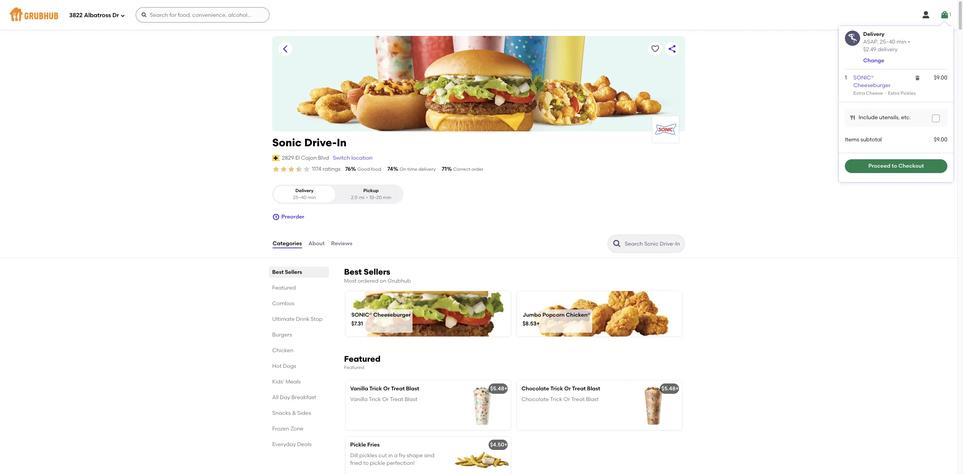 Task type: describe. For each thing, give the bounding box(es) containing it.
min inside 'delivery 25–40 min'
[[308, 195, 316, 200]]

everyday deals tab
[[272, 441, 326, 449]]

2829 el cajon blvd button
[[282, 154, 330, 163]]

+ inside jumbo popcorn chicken® $8.53 +
[[537, 321, 540, 328]]

search icon image
[[613, 240, 622, 249]]

featured tab
[[272, 284, 326, 292]]

delivery 25–40 min
[[293, 188, 316, 200]]

frozen
[[272, 426, 289, 433]]

min inside the delivery asap, 25–40 min • $2.49 delivery
[[897, 38, 907, 45]]

save this restaurant image
[[651, 44, 660, 54]]

$5.48 for vanilla trick or treat blast
[[491, 386, 505, 392]]

on
[[380, 278, 387, 285]]

1 button
[[941, 8, 952, 22]]

sonic® for sonic® cheeseburger $7.31
[[352, 312, 372, 319]]

kids' meals tab
[[272, 378, 326, 386]]

svg image inside main navigation navigation
[[120, 13, 125, 18]]

ultimate
[[272, 316, 295, 323]]

el
[[296, 155, 300, 161]]

cheeseburger for sonic® cheeseburger $7.31
[[374, 312, 411, 319]]

2829
[[282, 155, 294, 161]]

2 vanilla trick or treat blast from the top
[[350, 397, 418, 403]]

change
[[864, 57, 885, 64]]

location
[[352, 155, 373, 161]]

hot dogs tab
[[272, 363, 326, 371]]

stop
[[311, 316, 323, 323]]

proceed
[[869, 163, 891, 169]]

about
[[309, 241, 325, 247]]

pickles
[[360, 453, 377, 459]]

reviews
[[331, 241, 353, 247]]

fried
[[350, 461, 362, 467]]

snacks
[[272, 411, 291, 417]]

Search Sonic Drive-In search field
[[624, 241, 683, 248]]

on
[[400, 167, 407, 172]]

switch
[[333, 155, 350, 161]]

main navigation navigation
[[0, 0, 958, 30]]

1174 ratings
[[312, 166, 341, 173]]

+ for vanilla trick or treat blast
[[505, 386, 508, 392]]

items subtotal
[[845, 136, 882, 143]]

dogs
[[283, 363, 296, 370]]

best for best sellers
[[272, 269, 284, 276]]

sonic® cheeseburger $7.31
[[352, 312, 411, 328]]

mi
[[359, 195, 365, 200]]

about button
[[308, 230, 325, 258]]

include utensils, etc.
[[859, 114, 911, 121]]

switch location
[[333, 155, 373, 161]]

in
[[337, 136, 347, 149]]

svg image inside preorder button
[[272, 214, 280, 221]]

jumbo popcorn chicken® $8.53 +
[[523, 312, 591, 328]]

good
[[358, 167, 370, 172]]

2 chocolate from the top
[[522, 397, 549, 403]]

shape
[[407, 453, 423, 459]]

1 $9.00 from the top
[[934, 75, 948, 81]]

pickle fries image
[[454, 437, 511, 475]]

3822 albatross dr
[[69, 12, 119, 19]]

$4.50
[[490, 442, 505, 449]]

+ for dill pickles cut in a fry shape and fried to pickle perfection!
[[505, 442, 508, 449]]

74
[[388, 166, 393, 173]]

$8.53
[[523, 321, 537, 328]]

$7.31
[[352, 321, 363, 328]]

delivery asap, 25–40 min • $2.49 delivery
[[864, 31, 911, 53]]

chicken tab
[[272, 347, 326, 355]]

all day breakfast
[[272, 395, 316, 401]]

sonic® for sonic® cheeseburger
[[854, 75, 875, 81]]

categories button
[[272, 230, 302, 258]]

svg image right etc.
[[934, 116, 939, 121]]

best sellers
[[272, 269, 302, 276]]

snacks & sides tab
[[272, 410, 326, 418]]

order
[[472, 167, 484, 172]]

subtotal
[[861, 136, 882, 143]]

pickup
[[364, 188, 379, 194]]

1 chocolate trick or treat blast from the top
[[522, 386, 601, 392]]

frozen zone tab
[[272, 425, 326, 433]]

chocolate trick or treat blast image
[[625, 381, 683, 431]]

sellers for best sellers most ordered on grubhub
[[364, 267, 391, 277]]

vanilla trick or treat blast image
[[454, 381, 511, 431]]

25–40 inside the delivery asap, 25–40 min • $2.49 delivery
[[880, 38, 896, 45]]

asap,
[[864, 38, 879, 45]]

everyday
[[272, 442, 296, 448]]

delivery icon image
[[845, 31, 861, 46]]

grubhub
[[388, 278, 411, 285]]

items
[[845, 136, 860, 143]]

subscription pass image
[[272, 155, 280, 161]]

all
[[272, 395, 279, 401]]

extra cheese ∙ extra pickles
[[854, 91, 916, 96]]

featured for featured featured
[[344, 355, 381, 364]]

albatross
[[84, 12, 111, 19]]

pickup 2.0 mi • 10–20 min
[[351, 188, 391, 200]]

cut
[[379, 453, 387, 459]]

good food
[[358, 167, 381, 172]]

burgers
[[272, 332, 292, 339]]

breakfast
[[292, 395, 316, 401]]

25–40 inside 'delivery 25–40 min'
[[293, 195, 307, 200]]

ordered
[[358, 278, 379, 285]]

dill
[[350, 453, 358, 459]]

best sellers most ordered on grubhub
[[344, 267, 411, 285]]

proceed to checkout button
[[845, 160, 948, 173]]

frozen zone
[[272, 426, 304, 433]]

chicken
[[272, 348, 294, 354]]

&
[[292, 411, 296, 417]]

preorder
[[282, 214, 305, 220]]

featured featured
[[344, 355, 381, 371]]

0 horizontal spatial delivery
[[419, 167, 436, 172]]

svg image inside 1 button
[[941, 10, 950, 20]]

2829 el cajon blvd
[[282, 155, 329, 161]]

zone
[[291, 426, 304, 433]]

to inside dill pickles cut in a fry shape and fried to pickle perfection!
[[364, 461, 369, 467]]

1174
[[312, 166, 322, 173]]

checkout
[[899, 163, 925, 169]]

popcorn
[[543, 312, 565, 319]]

sides
[[297, 411, 311, 417]]

best for best sellers most ordered on grubhub
[[344, 267, 362, 277]]

sonic® cheeseburger
[[854, 75, 891, 89]]

meals
[[286, 379, 301, 386]]

deals
[[297, 442, 312, 448]]

+ for chocolate trick or treat blast
[[676, 386, 679, 392]]

min inside pickup 2.0 mi • 10–20 min
[[383, 195, 391, 200]]

2 $9.00 from the top
[[934, 136, 948, 143]]



Task type: locate. For each thing, give the bounding box(es) containing it.
sonic® inside sonic® cheeseburger
[[854, 75, 875, 81]]

chocolate trick or treat blast
[[522, 386, 601, 392], [522, 397, 599, 403]]

2 horizontal spatial min
[[897, 38, 907, 45]]

sellers for best sellers
[[285, 269, 302, 276]]

1 $5.48 from the left
[[491, 386, 505, 392]]

star icon image
[[272, 166, 280, 173], [280, 166, 288, 173], [288, 166, 295, 173], [295, 166, 303, 173], [295, 166, 303, 173], [303, 166, 311, 173]]

1 vertical spatial delivery
[[296, 188, 314, 194]]

save this restaurant button
[[649, 42, 663, 56]]

• inside the delivery asap, 25–40 min • $2.49 delivery
[[909, 38, 911, 45]]

1 horizontal spatial sonic®
[[854, 75, 875, 81]]

0 vertical spatial delivery
[[878, 46, 898, 53]]

∙
[[885, 91, 888, 96]]

2 vertical spatial featured
[[344, 365, 365, 371]]

1 horizontal spatial delivery
[[864, 31, 885, 37]]

0 vertical spatial $9.00
[[934, 75, 948, 81]]

0 vertical spatial •
[[909, 38, 911, 45]]

cheeseburger for sonic® cheeseburger
[[854, 82, 891, 89]]

kids'
[[272, 379, 284, 386]]

option group containing delivery 25–40 min
[[272, 185, 404, 204]]

chocolate
[[522, 386, 550, 392], [522, 397, 549, 403]]

svg image up pickles
[[915, 75, 921, 81]]

svg image right "dr"
[[120, 13, 125, 18]]

blast
[[406, 386, 420, 392], [587, 386, 601, 392], [405, 397, 418, 403], [586, 397, 599, 403]]

to right the proceed
[[892, 163, 898, 169]]

25–40 up preorder
[[293, 195, 307, 200]]

1 vertical spatial chocolate
[[522, 397, 549, 403]]

0 vertical spatial featured
[[272, 285, 296, 292]]

• right mi
[[366, 195, 368, 200]]

sonic®
[[854, 75, 875, 81], [352, 312, 372, 319]]

2 chocolate trick or treat blast from the top
[[522, 397, 599, 403]]

$5.48 for chocolate trick or treat blast
[[662, 386, 676, 392]]

pickle
[[350, 442, 366, 449]]

71
[[442, 166, 447, 173]]

featured inside featured tab
[[272, 285, 296, 292]]

cheeseburger
[[854, 82, 891, 89], [374, 312, 411, 319]]

0 vertical spatial to
[[892, 163, 898, 169]]

and
[[424, 453, 435, 459]]

or
[[384, 386, 390, 392], [565, 386, 571, 392], [382, 397, 389, 403], [564, 397, 570, 403]]

1 horizontal spatial cheeseburger
[[854, 82, 891, 89]]

switch location button
[[333, 154, 373, 163]]

0 horizontal spatial •
[[366, 195, 368, 200]]

1 vanilla trick or treat blast from the top
[[350, 386, 420, 392]]

on time delivery
[[400, 167, 436, 172]]

featured for featured
[[272, 285, 296, 292]]

0 horizontal spatial sellers
[[285, 269, 302, 276]]

1 horizontal spatial •
[[909, 38, 911, 45]]

pickle fries
[[350, 442, 380, 449]]

0 horizontal spatial min
[[308, 195, 316, 200]]

1 horizontal spatial min
[[383, 195, 391, 200]]

min down "1174"
[[308, 195, 316, 200]]

1 vertical spatial to
[[364, 461, 369, 467]]

•
[[909, 38, 911, 45], [366, 195, 368, 200]]

sellers
[[364, 267, 391, 277], [285, 269, 302, 276]]

+
[[537, 321, 540, 328], [505, 386, 508, 392], [676, 386, 679, 392], [505, 442, 508, 449]]

1 vertical spatial 25–40
[[293, 195, 307, 200]]

1 horizontal spatial to
[[892, 163, 898, 169]]

• right asap,
[[909, 38, 911, 45]]

1 vertical spatial •
[[366, 195, 368, 200]]

sellers inside tab
[[285, 269, 302, 276]]

3822
[[69, 12, 83, 19]]

proceed to checkout
[[869, 163, 925, 169]]

svg image
[[922, 10, 931, 20], [941, 10, 950, 20], [141, 12, 147, 18], [272, 214, 280, 221]]

sonic drive-in logo image
[[653, 116, 679, 143]]

1 vertical spatial vanilla
[[350, 397, 368, 403]]

$4.50 +
[[490, 442, 508, 449]]

best up featured tab
[[272, 269, 284, 276]]

25–40
[[880, 38, 896, 45], [293, 195, 307, 200]]

1 vertical spatial $9.00
[[934, 136, 948, 143]]

utensils,
[[880, 114, 900, 121]]

0 vertical spatial vanilla trick or treat blast
[[350, 386, 420, 392]]

1 vertical spatial delivery
[[419, 167, 436, 172]]

1 vertical spatial sonic®
[[352, 312, 372, 319]]

2 vanilla from the top
[[350, 397, 368, 403]]

1 horizontal spatial $5.48 +
[[662, 386, 679, 392]]

0 horizontal spatial 1
[[845, 75, 847, 81]]

time
[[408, 167, 418, 172]]

vanilla trick or treat blast
[[350, 386, 420, 392], [350, 397, 418, 403]]

caret left icon image
[[281, 44, 290, 54]]

1 extra from the left
[[854, 91, 866, 96]]

1 horizontal spatial 25–40
[[880, 38, 896, 45]]

all day breakfast tab
[[272, 394, 326, 402]]

best inside best sellers tab
[[272, 269, 284, 276]]

2 extra from the left
[[889, 91, 900, 96]]

delivery up change
[[878, 46, 898, 53]]

dr
[[112, 12, 119, 19]]

drive-
[[304, 136, 337, 149]]

$5.48
[[491, 386, 505, 392], [662, 386, 676, 392]]

best sellers tab
[[272, 269, 326, 277]]

$5.48 + for chocolate trick or treat blast
[[662, 386, 679, 392]]

best up most
[[344, 267, 362, 277]]

1 horizontal spatial delivery
[[878, 46, 898, 53]]

$5.48 + for vanilla trick or treat blast
[[491, 386, 508, 392]]

1 vertical spatial 1
[[845, 75, 847, 81]]

1 vanilla from the top
[[350, 386, 368, 392]]

delivery right the time
[[419, 167, 436, 172]]

76
[[345, 166, 351, 173]]

1 horizontal spatial extra
[[889, 91, 900, 96]]

fries
[[368, 442, 380, 449]]

$5.48 +
[[491, 386, 508, 392], [662, 386, 679, 392]]

0 vertical spatial cheeseburger
[[854, 82, 891, 89]]

delivery for 25–40
[[296, 188, 314, 194]]

delivery
[[864, 31, 885, 37], [296, 188, 314, 194]]

min right asap,
[[897, 38, 907, 45]]

hot dogs
[[272, 363, 296, 370]]

ultimate drink stop
[[272, 316, 323, 323]]

extra right ∙ on the right
[[889, 91, 900, 96]]

sonic® up cheese
[[854, 75, 875, 81]]

cheeseburger down grubhub
[[374, 312, 411, 319]]

chicken®
[[566, 312, 591, 319]]

combos tab
[[272, 300, 326, 308]]

best inside best sellers most ordered on grubhub
[[344, 267, 362, 277]]

pickle
[[370, 461, 385, 467]]

to down pickles
[[364, 461, 369, 467]]

dill pickles cut in a fry shape and fried to pickle perfection!
[[350, 453, 435, 467]]

min right 10–20
[[383, 195, 391, 200]]

ratings
[[323, 166, 341, 173]]

delivery up asap,
[[864, 31, 885, 37]]

jumbo
[[523, 312, 541, 319]]

0 vertical spatial delivery
[[864, 31, 885, 37]]

0 horizontal spatial extra
[[854, 91, 866, 96]]

burgers tab
[[272, 331, 326, 339]]

share icon image
[[668, 44, 677, 54]]

sonic® up $7.31
[[352, 312, 372, 319]]

delivery inside the delivery asap, 25–40 min • $2.49 delivery
[[864, 31, 885, 37]]

blvd
[[318, 155, 329, 161]]

vanilla
[[350, 386, 368, 392], [350, 397, 368, 403]]

svg image
[[120, 13, 125, 18], [915, 75, 921, 81], [850, 115, 856, 121], [934, 116, 939, 121]]

0 vertical spatial 25–40
[[880, 38, 896, 45]]

1
[[950, 11, 952, 18], [845, 75, 847, 81]]

reviews button
[[331, 230, 353, 258]]

0 horizontal spatial sonic®
[[352, 312, 372, 319]]

tooltip
[[839, 21, 954, 183]]

0 horizontal spatial cheeseburger
[[374, 312, 411, 319]]

sellers up on
[[364, 267, 391, 277]]

svg image left include
[[850, 115, 856, 121]]

change button
[[864, 57, 885, 65]]

sonic drive-in
[[272, 136, 347, 149]]

to inside button
[[892, 163, 898, 169]]

Search for food, convenience, alcohol... search field
[[136, 7, 270, 23]]

sonic® cheeseburger link
[[854, 75, 891, 89]]

delivery inside 'delivery 25–40 min'
[[296, 188, 314, 194]]

0 vertical spatial 1
[[950, 11, 952, 18]]

0 vertical spatial sonic®
[[854, 75, 875, 81]]

0 horizontal spatial delivery
[[296, 188, 314, 194]]

extra left cheese
[[854, 91, 866, 96]]

1 horizontal spatial sellers
[[364, 267, 391, 277]]

2 $5.48 + from the left
[[662, 386, 679, 392]]

1 $5.48 + from the left
[[491, 386, 508, 392]]

drink
[[296, 316, 310, 323]]

1 vertical spatial cheeseburger
[[374, 312, 411, 319]]

2 $5.48 from the left
[[662, 386, 676, 392]]

0 vertical spatial chocolate trick or treat blast
[[522, 386, 601, 392]]

1 horizontal spatial 1
[[950, 11, 952, 18]]

0 horizontal spatial $5.48 +
[[491, 386, 508, 392]]

1 vertical spatial featured
[[344, 355, 381, 364]]

cheeseburger up cheese
[[854, 82, 891, 89]]

1 inside button
[[950, 11, 952, 18]]

1 vertical spatial vanilla trick or treat blast
[[350, 397, 418, 403]]

• inside pickup 2.0 mi • 10–20 min
[[366, 195, 368, 200]]

0 horizontal spatial best
[[272, 269, 284, 276]]

a
[[394, 453, 398, 459]]

cheeseburger inside sonic® cheeseburger $7.31
[[374, 312, 411, 319]]

1 vertical spatial chocolate trick or treat blast
[[522, 397, 599, 403]]

delivery for asap,
[[864, 31, 885, 37]]

0 horizontal spatial $5.48
[[491, 386, 505, 392]]

tooltip containing delivery
[[839, 21, 954, 183]]

0 vertical spatial chocolate
[[522, 386, 550, 392]]

sellers inside best sellers most ordered on grubhub
[[364, 267, 391, 277]]

cajon
[[301, 155, 317, 161]]

$9.00
[[934, 75, 948, 81], [934, 136, 948, 143]]

ultimate drink stop tab
[[272, 316, 326, 324]]

25–40 right asap,
[[880, 38, 896, 45]]

perfection!
[[387, 461, 415, 467]]

1 horizontal spatial best
[[344, 267, 362, 277]]

featured inside 'featured featured'
[[344, 365, 365, 371]]

kids' meals
[[272, 379, 301, 386]]

1 chocolate from the top
[[522, 386, 550, 392]]

0 horizontal spatial to
[[364, 461, 369, 467]]

0 vertical spatial vanilla
[[350, 386, 368, 392]]

0 horizontal spatial 25–40
[[293, 195, 307, 200]]

delivery down "1174"
[[296, 188, 314, 194]]

trick
[[370, 386, 382, 392], [551, 386, 563, 392], [369, 397, 381, 403], [550, 397, 563, 403]]

combos
[[272, 301, 295, 307]]

most
[[344, 278, 357, 285]]

delivery inside the delivery asap, 25–40 min • $2.49 delivery
[[878, 46, 898, 53]]

sonic® inside sonic® cheeseburger $7.31
[[352, 312, 372, 319]]

preorder button
[[272, 210, 305, 224]]

sellers up featured tab
[[285, 269, 302, 276]]

1 horizontal spatial $5.48
[[662, 386, 676, 392]]

hot
[[272, 363, 282, 370]]

categories
[[273, 241, 302, 247]]

fry
[[399, 453, 406, 459]]

option group
[[272, 185, 404, 204]]



Task type: vqa. For each thing, say whether or not it's contained in the screenshot.
"Group"
no



